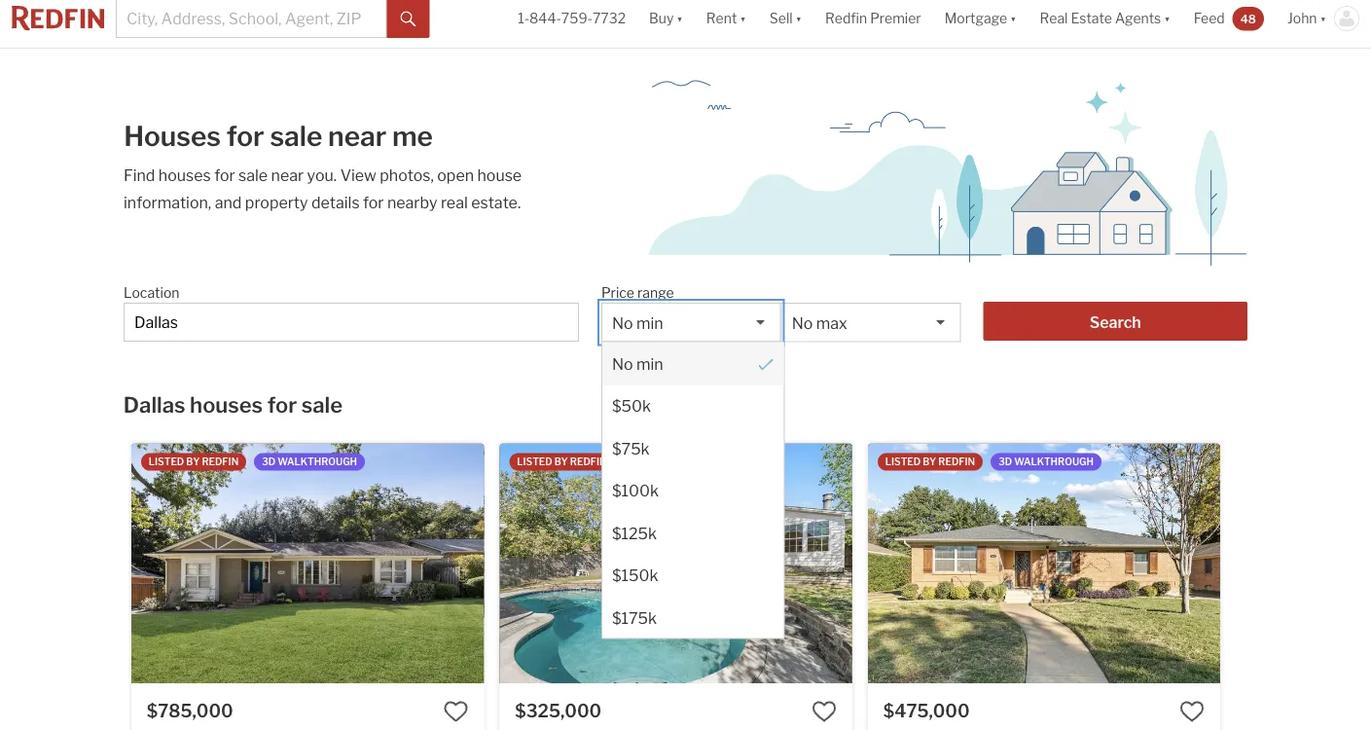 Task type: vqa. For each thing, say whether or not it's contained in the screenshot.
right 1,269
no



Task type: locate. For each thing, give the bounding box(es) containing it.
1 3d from the left
[[262, 456, 276, 468]]

2 no min from the top
[[612, 354, 664, 373]]

walkthrough for $785,000
[[278, 456, 357, 468]]

sale
[[270, 120, 323, 153], [239, 166, 268, 184], [302, 391, 343, 418]]

no down price
[[612, 314, 633, 332]]

sell ▾
[[770, 10, 802, 27]]

3 redfin from the left
[[939, 456, 976, 468]]

favorite button checkbox
[[812, 699, 837, 724]]

premier
[[871, 10, 922, 27]]

3d for $785,000
[[262, 456, 276, 468]]

no min
[[612, 314, 664, 332], [612, 354, 664, 373]]

4 ▾ from the left
[[1011, 10, 1017, 27]]

rent ▾ button
[[707, 0, 747, 48]]

favorite button checkbox
[[443, 699, 469, 724], [1180, 699, 1206, 724]]

1 horizontal spatial 3d walkthrough
[[631, 456, 726, 468]]

1 horizontal spatial near
[[328, 120, 387, 153]]

redfin
[[202, 456, 239, 468], [570, 456, 607, 468], [939, 456, 976, 468]]

1 listed from the left
[[149, 456, 184, 468]]

2 3d from the left
[[631, 456, 644, 468]]

3 3d walkthrough from the left
[[999, 456, 1094, 468]]

0 horizontal spatial walkthrough
[[278, 456, 357, 468]]

City, Address, School, Agent, ZIP search field
[[124, 303, 579, 342]]

2 horizontal spatial redfin
[[939, 456, 976, 468]]

1 vertical spatial sale
[[239, 166, 268, 184]]

2 horizontal spatial 3d walkthrough
[[999, 456, 1094, 468]]

City, Address, School, Agent, ZIP search field
[[116, 0, 387, 38]]

1-
[[518, 10, 530, 27]]

5 ▾ from the left
[[1165, 10, 1171, 27]]

3 ▾ from the left
[[796, 10, 802, 27]]

no up $50k
[[612, 354, 633, 373]]

1 listed by redfin from the left
[[149, 456, 239, 468]]

no min element
[[603, 342, 784, 385]]

sale up the property
[[239, 166, 268, 184]]

walkthrough
[[278, 456, 357, 468], [646, 456, 726, 468], [1015, 456, 1094, 468]]

2 listed from the left
[[517, 456, 553, 468]]

3 3d from the left
[[999, 456, 1013, 468]]

min down the range
[[637, 314, 664, 332]]

0 horizontal spatial listed by redfin
[[149, 456, 239, 468]]

listed by redfin for $785,000
[[149, 456, 239, 468]]

houses up information, at the left of the page
[[159, 166, 211, 184]]

2 ▾ from the left
[[740, 10, 747, 27]]

▾
[[677, 10, 683, 27], [740, 10, 747, 27], [796, 10, 802, 27], [1011, 10, 1017, 27], [1165, 10, 1171, 27], [1321, 10, 1327, 27]]

sale up the you.
[[270, 120, 323, 153]]

no max
[[792, 314, 848, 332]]

▾ for sell ▾
[[796, 10, 802, 27]]

0 vertical spatial min
[[637, 314, 664, 332]]

1 vertical spatial no min
[[612, 354, 664, 373]]

nearby
[[387, 193, 438, 212]]

3d
[[262, 456, 276, 468], [631, 456, 644, 468], [999, 456, 1013, 468]]

3 listed by redfin from the left
[[886, 456, 976, 468]]

no left max
[[792, 314, 813, 332]]

▾ right mortgage
[[1011, 10, 1017, 27]]

$150k
[[612, 566, 659, 585]]

0 horizontal spatial 3d walkthrough
[[262, 456, 357, 468]]

photo of 8459 banquo dr, dallas, tx 75228 image
[[868, 443, 1221, 683], [1221, 443, 1372, 683]]

▾ right rent
[[740, 10, 747, 27]]

photo of 5123 kiamesha way, mesquite, tx 75150 image
[[500, 443, 853, 683], [852, 443, 1205, 683]]

0 horizontal spatial listed
[[149, 456, 184, 468]]

real estate agents ▾ button
[[1029, 0, 1183, 48]]

rent ▾ button
[[695, 0, 758, 48]]

▾ right agents
[[1165, 10, 1171, 27]]

2 redfin from the left
[[570, 456, 607, 468]]

dialog
[[602, 341, 785, 639]]

walkthrough for $475,000
[[1015, 456, 1094, 468]]

dallas
[[123, 391, 185, 418]]

mortgage
[[945, 10, 1008, 27]]

near up the property
[[271, 166, 304, 184]]

sale down city, address, school, agent, zip search box
[[302, 391, 343, 418]]

3d walkthrough
[[262, 456, 357, 468], [631, 456, 726, 468], [999, 456, 1094, 468]]

3 walkthrough from the left
[[1015, 456, 1094, 468]]

max
[[817, 314, 848, 332]]

$175k
[[612, 608, 657, 627]]

find houses for sale near you.
[[124, 166, 340, 184]]

by
[[186, 456, 200, 468], [555, 456, 568, 468], [923, 456, 937, 468]]

1 horizontal spatial redfin
[[570, 456, 607, 468]]

0 horizontal spatial 3d
[[262, 456, 276, 468]]

listed for $785,000
[[149, 456, 184, 468]]

0 horizontal spatial redfin
[[202, 456, 239, 468]]

2 listed by redfin from the left
[[517, 456, 607, 468]]

1 horizontal spatial favorite button checkbox
[[1180, 699, 1206, 724]]

listed by redfin for $325,000
[[517, 456, 607, 468]]

redfin for $785,000
[[202, 456, 239, 468]]

2 horizontal spatial walkthrough
[[1015, 456, 1094, 468]]

min
[[637, 314, 664, 332], [637, 354, 664, 373]]

1 photo of 8459 banquo dr, dallas, tx 75228 image from the left
[[868, 443, 1221, 683]]

information,
[[124, 193, 212, 212]]

1 horizontal spatial favorite button image
[[1180, 699, 1206, 724]]

1 by from the left
[[186, 456, 200, 468]]

2 favorite button checkbox from the left
[[1180, 699, 1206, 724]]

1 redfin from the left
[[202, 456, 239, 468]]

0 horizontal spatial favorite button image
[[812, 699, 837, 724]]

favorite button image
[[812, 699, 837, 724], [1180, 699, 1206, 724]]

0 vertical spatial houses
[[159, 166, 211, 184]]

3d walkthrough for $325,000
[[631, 456, 726, 468]]

houses for sale near me
[[124, 120, 433, 153]]

2 favorite button image from the left
[[1180, 699, 1206, 724]]

houses for dallas
[[190, 391, 263, 418]]

mortgage ▾ button
[[945, 0, 1017, 48]]

1 horizontal spatial 3d
[[631, 456, 644, 468]]

by for $475,000
[[923, 456, 937, 468]]

near up view
[[328, 120, 387, 153]]

listed
[[149, 456, 184, 468], [517, 456, 553, 468], [886, 456, 921, 468]]

2 by from the left
[[555, 456, 568, 468]]

house
[[478, 166, 522, 184]]

2 vertical spatial sale
[[302, 391, 343, 418]]

0 horizontal spatial favorite button checkbox
[[443, 699, 469, 724]]

no min down price range
[[612, 314, 664, 332]]

3 by from the left
[[923, 456, 937, 468]]

1 no min from the top
[[612, 314, 664, 332]]

▾ right sell
[[796, 10, 802, 27]]

1 horizontal spatial listed by redfin
[[517, 456, 607, 468]]

2 horizontal spatial by
[[923, 456, 937, 468]]

near
[[328, 120, 387, 153], [271, 166, 304, 184]]

list box containing no min
[[602, 303, 785, 639]]

2 horizontal spatial listed by redfin
[[886, 456, 976, 468]]

0 vertical spatial no min
[[612, 314, 664, 332]]

no min inside dialog
[[612, 354, 664, 373]]

2 photo of 8459 banquo dr, dallas, tx 75228 image from the left
[[1221, 443, 1372, 683]]

2 photo of 9628 shoreview rd, dallas, tx 75238 image from the left
[[484, 443, 837, 683]]

▾ right buy
[[677, 10, 683, 27]]

1 vertical spatial min
[[637, 354, 664, 373]]

▾ for buy ▾
[[677, 10, 683, 27]]

houses right dallas on the bottom of page
[[190, 391, 263, 418]]

3 listed from the left
[[886, 456, 921, 468]]

1 vertical spatial houses
[[190, 391, 263, 418]]

john
[[1288, 10, 1318, 27]]

search button
[[984, 302, 1248, 341]]

estate
[[1071, 10, 1113, 27]]

john ▾
[[1288, 10, 1327, 27]]

1 favorite button checkbox from the left
[[443, 699, 469, 724]]

range
[[638, 284, 674, 301]]

houses
[[159, 166, 211, 184], [190, 391, 263, 418]]

price
[[602, 284, 635, 301]]

no
[[612, 314, 633, 332], [792, 314, 813, 332], [612, 354, 633, 373]]

3d for $475,000
[[999, 456, 1013, 468]]

2 walkthrough from the left
[[646, 456, 726, 468]]

listed for $325,000
[[517, 456, 553, 468]]

for
[[227, 120, 264, 153], [214, 166, 235, 184], [363, 193, 384, 212], [267, 391, 297, 418]]

redfin premier button
[[814, 0, 933, 48]]

▾ for john ▾
[[1321, 10, 1327, 27]]

▾ for mortgage ▾
[[1011, 10, 1017, 27]]

buy ▾ button
[[638, 0, 695, 48]]

min up $50k
[[637, 354, 664, 373]]

for inside view photos, open house information, and property details for nearby real estate.
[[363, 193, 384, 212]]

2 min from the top
[[637, 354, 664, 373]]

photo of 9628 shoreview rd, dallas, tx 75238 image
[[131, 443, 484, 683], [484, 443, 837, 683]]

1 vertical spatial near
[[271, 166, 304, 184]]

sell ▾ button
[[758, 0, 814, 48]]

no min up $50k
[[612, 354, 664, 373]]

1 3d walkthrough from the left
[[262, 456, 357, 468]]

$100k
[[612, 481, 659, 500]]

buy
[[649, 10, 674, 27]]

7732
[[593, 10, 626, 27]]

1 horizontal spatial listed
[[517, 456, 553, 468]]

2 horizontal spatial 3d
[[999, 456, 1013, 468]]

sale for find houses for sale near you.
[[239, 166, 268, 184]]

1 horizontal spatial by
[[555, 456, 568, 468]]

0 horizontal spatial by
[[186, 456, 200, 468]]

find
[[124, 166, 155, 184]]

2 3d walkthrough from the left
[[631, 456, 726, 468]]

listed by redfin
[[149, 456, 239, 468], [517, 456, 607, 468], [886, 456, 976, 468]]

1 walkthrough from the left
[[278, 456, 357, 468]]

sale for dallas houses for sale
[[302, 391, 343, 418]]

0 vertical spatial near
[[328, 120, 387, 153]]

list box
[[602, 303, 785, 639]]

1 horizontal spatial walkthrough
[[646, 456, 726, 468]]

1 favorite button image from the left
[[812, 699, 837, 724]]

▾ right john
[[1321, 10, 1327, 27]]

$785,000
[[147, 700, 233, 721]]

$325,000
[[515, 700, 602, 721]]

you.
[[307, 166, 337, 184]]

1 ▾ from the left
[[677, 10, 683, 27]]

6 ▾ from the left
[[1321, 10, 1327, 27]]

open
[[437, 166, 474, 184]]

2 horizontal spatial listed
[[886, 456, 921, 468]]



Task type: describe. For each thing, give the bounding box(es) containing it.
844-
[[530, 10, 562, 27]]

view photos, open house information, and property details for nearby real estate.
[[124, 166, 522, 212]]

0 vertical spatial sale
[[270, 120, 323, 153]]

0 horizontal spatial near
[[271, 166, 304, 184]]

no inside no min element
[[612, 354, 633, 373]]

feed
[[1194, 10, 1225, 27]]

property
[[245, 193, 308, 212]]

real estate agents ▾ link
[[1040, 0, 1171, 48]]

$75k
[[612, 439, 650, 458]]

view
[[340, 166, 377, 184]]

and
[[215, 193, 242, 212]]

by for $325,000
[[555, 456, 568, 468]]

details
[[312, 193, 360, 212]]

redfin
[[826, 10, 868, 27]]

listed by redfin for $475,000
[[886, 456, 976, 468]]

real
[[441, 193, 468, 212]]

$125k
[[612, 523, 657, 542]]

1 photo of 9628 shoreview rd, dallas, tx 75238 image from the left
[[131, 443, 484, 683]]

real
[[1040, 10, 1068, 27]]

1-844-759-7732 link
[[518, 10, 626, 27]]

rent
[[707, 10, 737, 27]]

houses
[[124, 120, 221, 153]]

listed for $475,000
[[886, 456, 921, 468]]

▾ inside 'link'
[[1165, 10, 1171, 27]]

submit search image
[[401, 11, 416, 27]]

redfin for $475,000
[[939, 456, 976, 468]]

mortgage ▾ button
[[933, 0, 1029, 48]]

search
[[1090, 312, 1142, 331]]

1-844-759-7732
[[518, 10, 626, 27]]

48
[[1241, 11, 1257, 26]]

redfin premier
[[826, 10, 922, 27]]

$475,000
[[884, 700, 970, 721]]

3d walkthrough for $475,000
[[999, 456, 1094, 468]]

walkthrough for $325,000
[[646, 456, 726, 468]]

favorite button checkbox for $475,000
[[1180, 699, 1206, 724]]

estate.
[[471, 193, 521, 212]]

buy ▾ button
[[649, 0, 683, 48]]

▾ for rent ▾
[[740, 10, 747, 27]]

location
[[124, 284, 180, 301]]

by for $785,000
[[186, 456, 200, 468]]

favorite button checkbox for $785,000
[[443, 699, 469, 724]]

photos,
[[380, 166, 434, 184]]

favorite button image for $475,000
[[1180, 699, 1206, 724]]

sell ▾ button
[[770, 0, 802, 48]]

agents
[[1116, 10, 1162, 27]]

redfin for $325,000
[[570, 456, 607, 468]]

me
[[392, 120, 433, 153]]

dialog containing no min
[[602, 341, 785, 639]]

buy ▾
[[649, 10, 683, 27]]

1 min from the top
[[637, 314, 664, 332]]

3d walkthrough for $785,000
[[262, 456, 357, 468]]

1 photo of 5123 kiamesha way, mesquite, tx 75150 image from the left
[[500, 443, 853, 683]]

sell
[[770, 10, 793, 27]]

759-
[[562, 10, 593, 27]]

real estate agents ▾
[[1040, 10, 1171, 27]]

mortgage ▾
[[945, 10, 1017, 27]]

houses for find
[[159, 166, 211, 184]]

favorite button image for $325,000
[[812, 699, 837, 724]]

$50k
[[612, 396, 651, 415]]

price range
[[602, 284, 674, 301]]

3d for $325,000
[[631, 456, 644, 468]]

min inside dialog
[[637, 354, 664, 373]]

2 photo of 5123 kiamesha way, mesquite, tx 75150 image from the left
[[852, 443, 1205, 683]]

rent ▾
[[707, 10, 747, 27]]

favorite button image
[[443, 699, 469, 724]]

dallas houses for sale
[[123, 391, 343, 418]]



